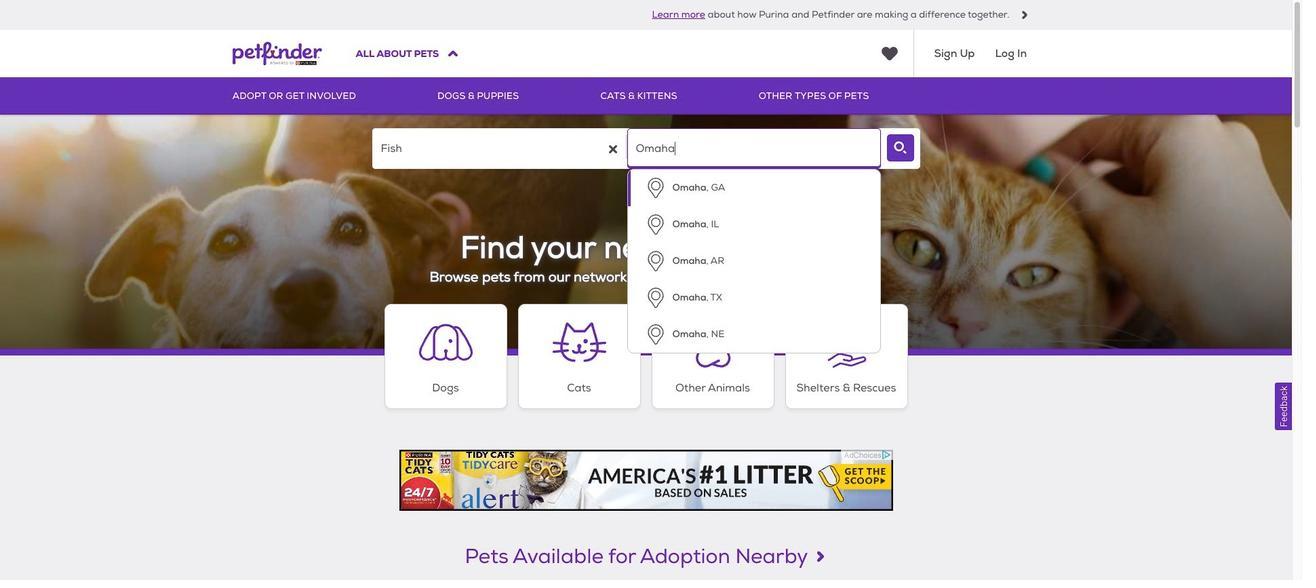 Task type: locate. For each thing, give the bounding box(es) containing it.
primary element
[[232, 77, 1060, 115]]

9c2b2 image
[[1021, 11, 1029, 19]]

petfinder logo image
[[232, 30, 322, 77]]

Search Terrier, Kitten, etc. text field
[[372, 128, 626, 169]]



Task type: vqa. For each thing, say whether or not it's contained in the screenshot.
location search suggestions 'List Box'
yes



Task type: describe. For each thing, give the bounding box(es) containing it.
location search suggestions list box
[[627, 169, 881, 353]]

advertisement element
[[399, 450, 893, 511]]

Enter City, State, or ZIP text field
[[627, 128, 881, 169]]



